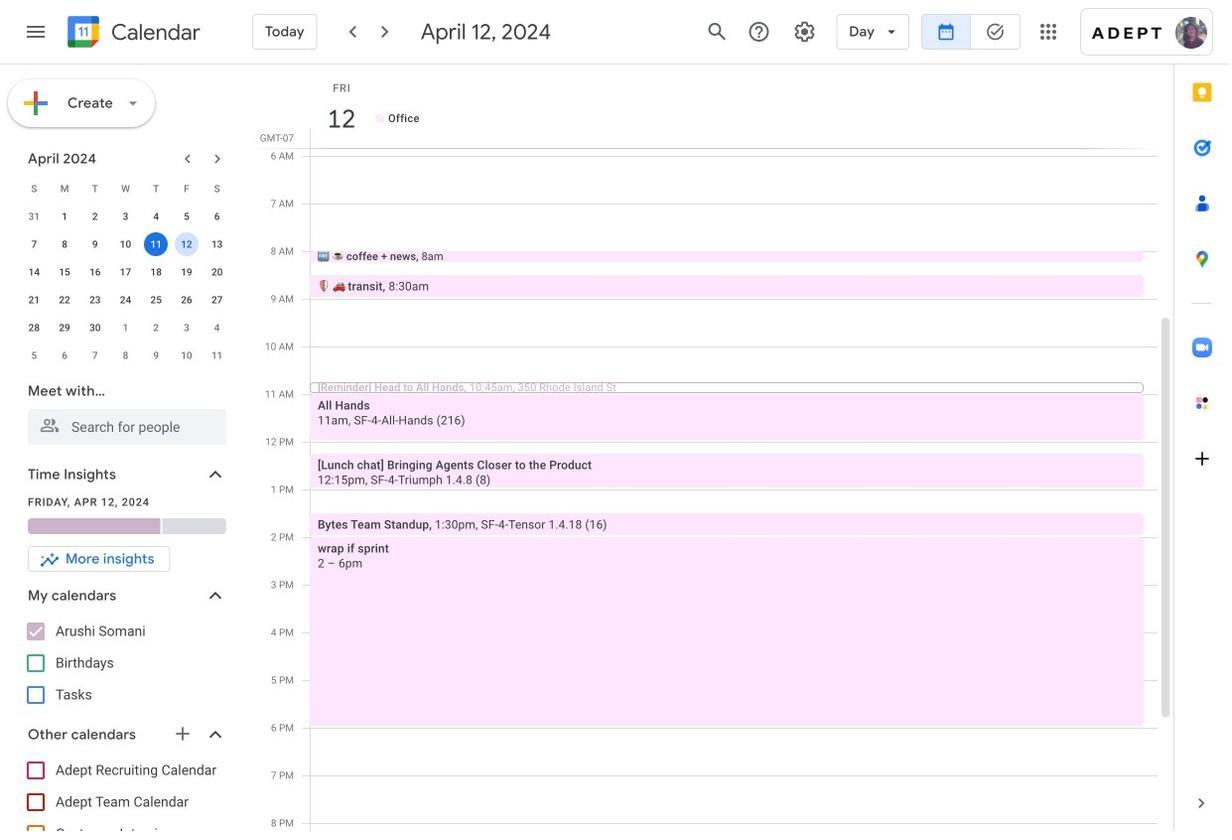 Task type: locate. For each thing, give the bounding box(es) containing it.
3 element
[[114, 205, 138, 228]]

may 2 element
[[144, 316, 168, 340]]

2 element
[[83, 205, 107, 228]]

row up the may 8 element
[[19, 314, 232, 342]]

my calendars list
[[4, 616, 246, 711]]

may 8 element
[[114, 344, 138, 367]]

settings menu image
[[793, 20, 817, 44]]

11, today element
[[144, 232, 168, 256]]

tab list
[[1175, 65, 1230, 776]]

row up 3 element
[[19, 175, 232, 203]]

14 element
[[22, 260, 46, 284]]

28 element
[[22, 316, 46, 340]]

may 3 element
[[175, 316, 199, 340]]

row down 17 element
[[19, 286, 232, 314]]

1 element
[[53, 205, 77, 228]]

10 element
[[114, 232, 138, 256]]

2 cell from the left
[[171, 230, 202, 258]]

None search field
[[0, 373, 246, 445]]

row down may 1 element on the left of the page
[[19, 342, 232, 369]]

row
[[19, 175, 232, 203], [19, 203, 232, 230], [19, 230, 232, 258], [19, 258, 232, 286], [19, 286, 232, 314], [19, 314, 232, 342], [19, 342, 232, 369]]

30 element
[[83, 316, 107, 340]]

april 2024 grid
[[19, 175, 232, 369]]

cell
[[141, 230, 171, 258], [171, 230, 202, 258]]

cell up 19 element
[[171, 230, 202, 258]]

column header
[[310, 65, 1158, 148]]

2 row from the top
[[19, 203, 232, 230]]

4 row from the top
[[19, 258, 232, 286]]

12 element
[[175, 232, 199, 256]]

row down 10 element
[[19, 258, 232, 286]]

grid
[[254, 0, 1174, 831]]

7 element
[[22, 232, 46, 256]]

cell down 4 element
[[141, 230, 171, 258]]

heading
[[107, 20, 201, 44]]

row up 10 element
[[19, 203, 232, 230]]

row up 17 element
[[19, 230, 232, 258]]

row group
[[19, 203, 232, 369]]

may 4 element
[[205, 316, 229, 340]]

9 element
[[83, 232, 107, 256]]

main drawer image
[[24, 20, 48, 44]]

add other calendars image
[[173, 724, 193, 744]]

may 1 element
[[114, 316, 138, 340]]

may 6 element
[[53, 344, 77, 367]]



Task type: describe. For each thing, give the bounding box(es) containing it.
7 row from the top
[[19, 342, 232, 369]]

4 element
[[144, 205, 168, 228]]

march 31 element
[[22, 205, 46, 228]]

5 element
[[175, 205, 199, 228]]

23 element
[[83, 288, 107, 312]]

may 11 element
[[205, 344, 229, 367]]

16 element
[[83, 260, 107, 284]]

6 element
[[205, 205, 229, 228]]

27 element
[[205, 288, 229, 312]]

22 element
[[53, 288, 77, 312]]

6 row from the top
[[19, 314, 232, 342]]

calendar element
[[64, 12, 201, 56]]

17 element
[[114, 260, 138, 284]]

may 10 element
[[175, 344, 199, 367]]

29 element
[[53, 316, 77, 340]]

5 row from the top
[[19, 286, 232, 314]]

may 9 element
[[144, 344, 168, 367]]

Search for people to meet text field
[[40, 409, 215, 445]]

heading inside calendar element
[[107, 20, 201, 44]]

friday, april 12 element
[[319, 96, 365, 142]]

other calendars list
[[4, 755, 246, 831]]

8 element
[[53, 232, 77, 256]]

1 row from the top
[[19, 175, 232, 203]]

19 element
[[175, 260, 199, 284]]

26 element
[[175, 288, 199, 312]]

18 element
[[144, 260, 168, 284]]

may 5 element
[[22, 344, 46, 367]]

13 element
[[205, 232, 229, 256]]

1 cell from the left
[[141, 230, 171, 258]]

may 7 element
[[83, 344, 107, 367]]

21 element
[[22, 288, 46, 312]]

15 element
[[53, 260, 77, 284]]

3 row from the top
[[19, 230, 232, 258]]

25 element
[[144, 288, 168, 312]]

20 element
[[205, 260, 229, 284]]

24 element
[[114, 288, 138, 312]]



Task type: vqa. For each thing, say whether or not it's contained in the screenshot.
11, today element
yes



